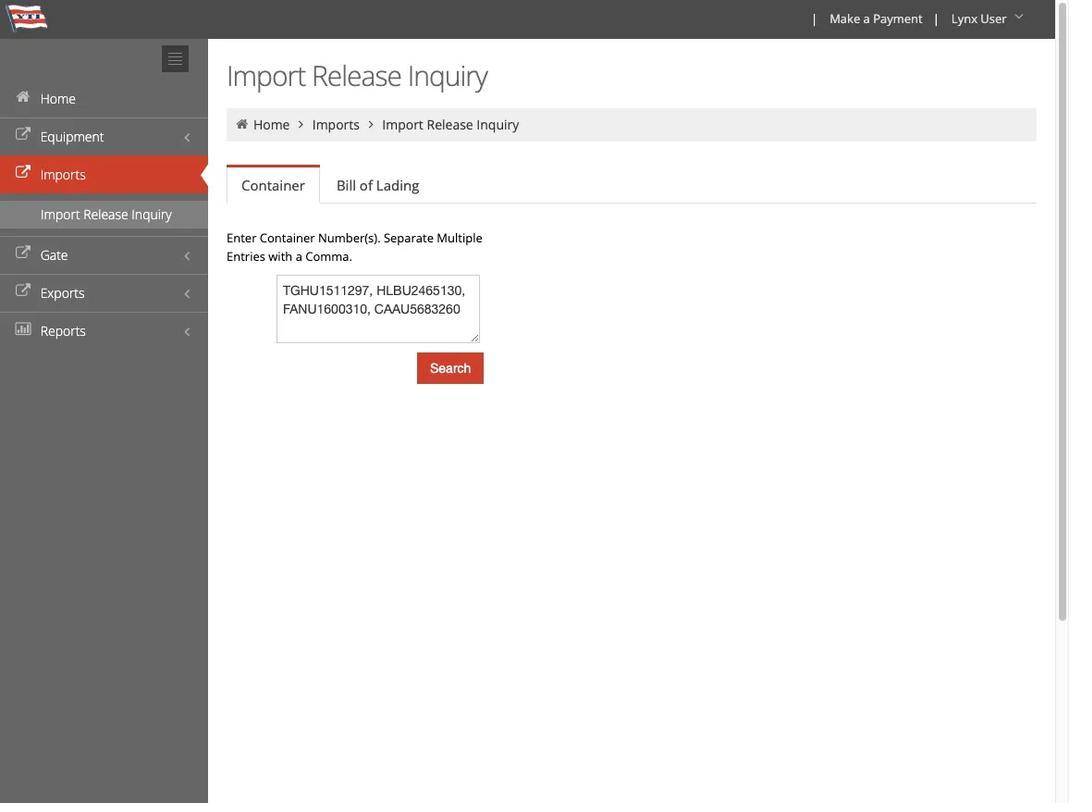 Task type: locate. For each thing, give the bounding box(es) containing it.
1 vertical spatial external link image
[[14, 167, 32, 180]]

payment
[[874, 10, 923, 27]]

0 vertical spatial imports
[[313, 116, 360, 133]]

2 horizontal spatial import
[[382, 116, 424, 133]]

bill
[[337, 176, 356, 194]]

3 external link image from the top
[[14, 247, 32, 260]]

0 vertical spatial a
[[864, 10, 871, 27]]

imports left angle right icon
[[313, 116, 360, 133]]

import
[[227, 56, 306, 94], [382, 116, 424, 133], [41, 205, 80, 223]]

imports down the equipment
[[40, 166, 86, 183]]

2 vertical spatial external link image
[[14, 247, 32, 260]]

home image
[[234, 118, 250, 130]]

inquiry
[[408, 56, 487, 94], [477, 116, 519, 133], [132, 205, 172, 223]]

1 vertical spatial a
[[296, 248, 302, 265]]

0 vertical spatial imports link
[[313, 116, 360, 133]]

0 vertical spatial import
[[227, 56, 306, 94]]

1 horizontal spatial a
[[864, 10, 871, 27]]

2 external link image from the top
[[14, 167, 32, 180]]

0 vertical spatial home
[[40, 90, 76, 107]]

of
[[360, 176, 373, 194]]

release right angle right icon
[[427, 116, 473, 133]]

home link up the equipment
[[0, 80, 208, 118]]

import up gate
[[41, 205, 80, 223]]

0 vertical spatial release
[[312, 56, 402, 94]]

| left make
[[812, 10, 818, 27]]

1 vertical spatial import
[[382, 116, 424, 133]]

home link
[[0, 80, 208, 118], [253, 116, 290, 133]]

lading
[[376, 176, 419, 194]]

imports link left angle right icon
[[313, 116, 360, 133]]

gate
[[40, 246, 68, 264]]

0 vertical spatial external link image
[[14, 129, 32, 142]]

external link image for equipment
[[14, 129, 32, 142]]

0 horizontal spatial a
[[296, 248, 302, 265]]

1 horizontal spatial import
[[227, 56, 306, 94]]

1 horizontal spatial |
[[933, 10, 940, 27]]

1 vertical spatial import release inquiry link
[[0, 201, 208, 229]]

import right angle right icon
[[382, 116, 424, 133]]

0 horizontal spatial |
[[812, 10, 818, 27]]

release up angle right icon
[[312, 56, 402, 94]]

separate
[[384, 229, 434, 246]]

1 | from the left
[[812, 10, 818, 27]]

container up with
[[260, 229, 315, 246]]

0 horizontal spatial home link
[[0, 80, 208, 118]]

1 vertical spatial import release inquiry
[[382, 116, 519, 133]]

import release inquiry
[[227, 56, 487, 94], [382, 116, 519, 133], [41, 205, 172, 223]]

external link image
[[14, 129, 32, 142], [14, 167, 32, 180], [14, 247, 32, 260]]

home right home icon
[[253, 116, 290, 133]]

with
[[269, 248, 293, 265]]

imports link down the equipment
[[0, 155, 208, 193]]

import release inquiry for left import release inquiry link
[[41, 205, 172, 223]]

release up the gate link
[[83, 205, 128, 223]]

home link right home icon
[[253, 116, 290, 133]]

2 vertical spatial import
[[41, 205, 80, 223]]

1 vertical spatial home
[[253, 116, 290, 133]]

0 horizontal spatial home
[[40, 90, 76, 107]]

import release inquiry right angle right icon
[[382, 116, 519, 133]]

a
[[864, 10, 871, 27], [296, 248, 302, 265]]

import release inquiry link up the gate link
[[0, 201, 208, 229]]

2 vertical spatial import release inquiry
[[41, 205, 172, 223]]

release
[[312, 56, 402, 94], [427, 116, 473, 133], [83, 205, 128, 223]]

multiple
[[437, 229, 483, 246]]

imports
[[313, 116, 360, 133], [40, 166, 86, 183]]

1 vertical spatial imports
[[40, 166, 86, 183]]

enter container number(s).  separate multiple entries with a comma.
[[227, 229, 483, 265]]

0 vertical spatial container
[[242, 176, 305, 194]]

1 vertical spatial release
[[427, 116, 473, 133]]

lynx user link
[[944, 0, 1035, 39]]

| left lynx
[[933, 10, 940, 27]]

a inside enter container number(s).  separate multiple entries with a comma.
[[296, 248, 302, 265]]

home
[[40, 90, 76, 107], [253, 116, 290, 133]]

external link image inside equipment link
[[14, 129, 32, 142]]

a right with
[[296, 248, 302, 265]]

search button
[[417, 353, 484, 384]]

exports link
[[0, 274, 208, 312]]

1 horizontal spatial release
[[312, 56, 402, 94]]

None text field
[[277, 275, 480, 343]]

0 horizontal spatial import
[[41, 205, 80, 223]]

home image
[[14, 91, 32, 104]]

1 vertical spatial container
[[260, 229, 315, 246]]

1 horizontal spatial imports link
[[313, 116, 360, 133]]

import release inquiry up the gate link
[[41, 205, 172, 223]]

1 vertical spatial imports link
[[0, 155, 208, 193]]

user
[[981, 10, 1007, 27]]

import release inquiry up angle right icon
[[227, 56, 487, 94]]

import release inquiry link right angle right icon
[[382, 116, 519, 133]]

reports
[[40, 322, 86, 340]]

import up home icon
[[227, 56, 306, 94]]

make
[[830, 10, 861, 27]]

2 | from the left
[[933, 10, 940, 27]]

0 horizontal spatial imports
[[40, 166, 86, 183]]

a right make
[[864, 10, 871, 27]]

1 horizontal spatial imports
[[313, 116, 360, 133]]

equipment
[[40, 128, 104, 145]]

bill of lading link
[[322, 167, 434, 204]]

1 external link image from the top
[[14, 129, 32, 142]]

container
[[242, 176, 305, 194], [260, 229, 315, 246]]

container up 'enter'
[[242, 176, 305, 194]]

reports link
[[0, 312, 208, 350]]

home right home image
[[40, 90, 76, 107]]

|
[[812, 10, 818, 27], [933, 10, 940, 27]]

0 horizontal spatial release
[[83, 205, 128, 223]]

external link image inside the gate link
[[14, 247, 32, 260]]

imports link
[[313, 116, 360, 133], [0, 155, 208, 193]]

2 vertical spatial release
[[83, 205, 128, 223]]

import release inquiry link
[[382, 116, 519, 133], [0, 201, 208, 229]]

1 horizontal spatial import release inquiry link
[[382, 116, 519, 133]]



Task type: describe. For each thing, give the bounding box(es) containing it.
exports
[[40, 284, 85, 302]]

comma.
[[306, 248, 353, 265]]

equipment link
[[0, 118, 208, 155]]

external link image
[[14, 285, 32, 298]]

2 horizontal spatial release
[[427, 116, 473, 133]]

external link image for imports
[[14, 167, 32, 180]]

external link image for gate
[[14, 247, 32, 260]]

number(s).
[[318, 229, 381, 246]]

search
[[430, 361, 471, 376]]

angle right image
[[293, 118, 309, 130]]

0 horizontal spatial import release inquiry link
[[0, 201, 208, 229]]

angle down image
[[1010, 10, 1029, 23]]

1 horizontal spatial home
[[253, 116, 290, 133]]

1 vertical spatial inquiry
[[477, 116, 519, 133]]

2 vertical spatial inquiry
[[132, 205, 172, 223]]

lynx
[[952, 10, 978, 27]]

angle right image
[[363, 118, 379, 130]]

container link
[[227, 167, 320, 204]]

1 horizontal spatial home link
[[253, 116, 290, 133]]

enter
[[227, 229, 257, 246]]

make a payment link
[[822, 0, 930, 39]]

bar chart image
[[14, 323, 32, 336]]

bill of lading
[[337, 176, 419, 194]]

entries
[[227, 248, 266, 265]]

0 vertical spatial import release inquiry
[[227, 56, 487, 94]]

container inside enter container number(s).  separate multiple entries with a comma.
[[260, 229, 315, 246]]

make a payment
[[830, 10, 923, 27]]

0 vertical spatial import release inquiry link
[[382, 116, 519, 133]]

0 vertical spatial inquiry
[[408, 56, 487, 94]]

gate link
[[0, 236, 208, 274]]

import release inquiry for topmost import release inquiry link
[[382, 116, 519, 133]]

0 horizontal spatial imports link
[[0, 155, 208, 193]]

lynx user
[[952, 10, 1007, 27]]



Task type: vqa. For each thing, say whether or not it's contained in the screenshot.
external link image associated with Gate
yes



